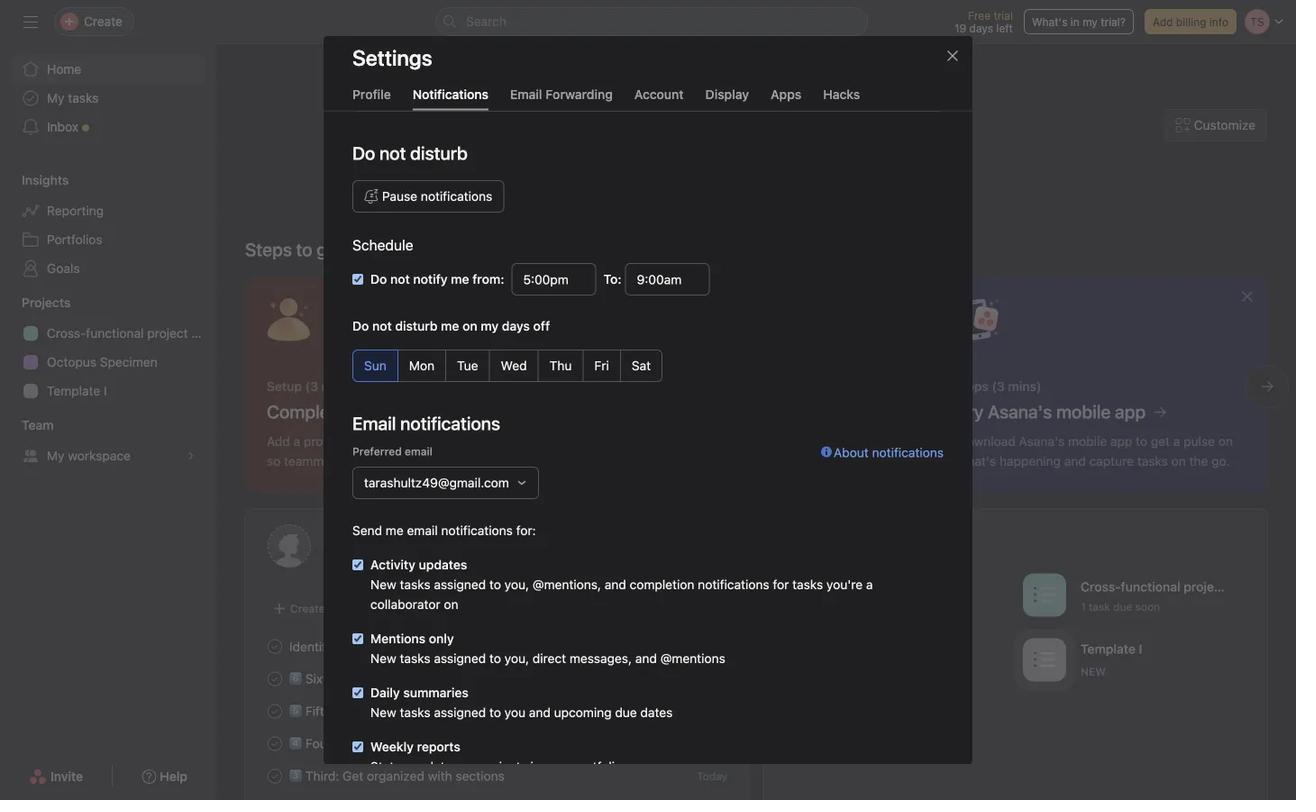 Task type: describe. For each thing, give the bounding box(es) containing it.
19
[[955, 22, 967, 34]]

assigned for only
[[434, 651, 486, 666]]

by
[[399, 704, 413, 719]]

add billing info
[[1153, 15, 1229, 28]]

make
[[342, 671, 373, 686]]

fri
[[595, 358, 609, 373]]

account
[[635, 87, 684, 101]]

1 horizontal spatial octopus
[[559, 641, 602, 653]]

tue
[[457, 358, 478, 373]]

save
[[339, 704, 367, 719]]

plan for cross-functional project plan 1 task due soon
[[1229, 580, 1255, 594]]

do not disturb me on my days off
[[353, 318, 550, 333]]

due inside cross-functional project plan 1 task due soon
[[1113, 601, 1133, 613]]

collaborator
[[371, 597, 441, 612]]

mentions
[[371, 631, 426, 646]]

goals
[[47, 261, 80, 276]]

weekly
[[371, 739, 414, 754]]

notify
[[413, 271, 448, 286]]

only
[[429, 631, 454, 646]]

goals link
[[11, 254, 206, 283]]

info
[[1210, 15, 1229, 28]]

cross-functional project plan 1 task due soon
[[1081, 580, 1255, 613]]

1 horizontal spatial me
[[441, 318, 459, 333]]

fourth:
[[305, 736, 347, 751]]

email
[[510, 87, 542, 101]]

tarashultz49@gmail.com button
[[353, 467, 539, 499]]

workspace
[[68, 449, 131, 463]]

completed image for 6️⃣
[[264, 668, 286, 690]]

completed checkbox for 5️⃣ fifth: save time by collaborating in asana
[[264, 701, 286, 723]]

thu
[[550, 358, 572, 373]]

notifications up (1)
[[441, 523, 513, 538]]

reporting
[[47, 203, 104, 218]]

1 horizontal spatial octopus specimen
[[559, 641, 656, 653]]

(1)
[[462, 563, 478, 577]]

cross-functional project plan
[[47, 326, 216, 341]]

my for my tasks
[[47, 91, 64, 105]]

add
[[1153, 15, 1173, 28]]

organized
[[367, 769, 425, 784]]

disturb
[[395, 318, 438, 333]]

about notifications
[[834, 445, 944, 460]]

team
[[22, 418, 54, 433]]

daily
[[371, 685, 400, 700]]

steps
[[245, 239, 292, 260]]

top
[[398, 736, 417, 751]]

notifications inside activity updates new tasks assigned to you, @mentions, and completion notifications for tasks you're a collaborator on
[[698, 577, 770, 592]]

identify species
[[289, 639, 383, 654]]

stay
[[351, 736, 376, 751]]

new for new tasks assigned to you and upcoming due dates
[[371, 705, 396, 720]]

task inside cross-functional project plan 1 task due soon
[[1089, 601, 1110, 613]]

project for cross-functional project plan 1 task due soon
[[1184, 580, 1226, 594]]

1
[[1081, 601, 1086, 613]]

completed image for identify
[[264, 636, 286, 658]]

projects
[[480, 759, 527, 774]]

1 vertical spatial octopus specimen link
[[552, 638, 656, 656]]

insights
[[22, 173, 69, 188]]

what's in my trial?
[[1032, 15, 1126, 28]]

my for my workspace
[[47, 449, 64, 463]]

to for activity updates
[[490, 577, 501, 592]]

to for mentions only
[[490, 651, 501, 666]]

my tasks link
[[11, 84, 206, 113]]

i for template i
[[104, 384, 107, 398]]

1 vertical spatial work
[[492, 736, 520, 751]]

completed image for 3️⃣
[[264, 766, 286, 788]]

overdue
[[408, 563, 459, 577]]

cross- for cross-functional project plan 1 task due soon
[[1081, 580, 1121, 594]]

activity updates new tasks assigned to you, @mentions, and completion notifications for tasks you're a collaborator on
[[371, 557, 873, 612]]

with
[[428, 769, 452, 784]]

notifications
[[413, 87, 489, 101]]

6️⃣
[[289, 671, 302, 686]]

free
[[968, 9, 991, 22]]

to:
[[604, 271, 622, 286]]

i for template i new
[[1139, 642, 1143, 657]]

not for notify
[[390, 271, 410, 286]]

sixth:
[[305, 671, 338, 686]]

a
[[866, 577, 873, 592]]

you, for @mentions,
[[505, 577, 529, 592]]

scroll card carousel right image
[[1260, 380, 1275, 394]]

overdue (1)
[[408, 563, 478, 577]]

teams element
[[0, 409, 216, 474]]

hacks button
[[823, 87, 860, 110]]

customize button
[[1164, 109, 1268, 142]]

list image
[[1034, 585, 1056, 606]]

due inside daily summaries new tasks assigned to you and upcoming due dates
[[615, 705, 637, 720]]

do for do not disturb
[[353, 142, 375, 163]]

third:
[[305, 769, 339, 784]]

time
[[370, 704, 395, 719]]

overdue (1) button
[[408, 563, 478, 586]]

your
[[544, 759, 570, 774]]

upcoming
[[554, 705, 612, 720]]

Do not notify me from: checkbox
[[353, 274, 363, 284]]

reports
[[417, 739, 461, 754]]

4️⃣ fourth: stay on top of incoming work
[[289, 736, 520, 751]]

add billing info button
[[1145, 9, 1237, 34]]

reporting link
[[11, 197, 206, 225]]

tarashultz49@gmail.com
[[364, 475, 509, 490]]

incoming
[[435, 736, 489, 751]]

and inside activity updates new tasks assigned to you, @mentions, and completion notifications for tasks you're a collaborator on
[[605, 577, 626, 592]]

send me email notifications for:
[[353, 523, 536, 538]]

template for template i
[[47, 384, 100, 398]]

1 vertical spatial my
[[481, 318, 499, 333]]

specimen inside projects element
[[100, 355, 158, 370]]

new for new tasks assigned to you, direct messages, and @mentions
[[371, 651, 396, 666]]

cross- for cross-functional project plan
[[47, 326, 86, 341]]

status
[[371, 759, 408, 774]]

search
[[466, 14, 507, 29]]

3️⃣ third: get organized with sections
[[289, 769, 505, 784]]

template i new
[[1081, 642, 1143, 678]]

and inside mentions only new tasks assigned to you, direct messages, and @mentions
[[635, 651, 657, 666]]

upcoming
[[325, 563, 386, 577]]

what's
[[1032, 15, 1068, 28]]

global element
[[0, 44, 216, 152]]

get started
[[317, 239, 406, 260]]

0 vertical spatial octopus specimen link
[[11, 348, 206, 377]]

new for new tasks assigned to you, @mentions, and completion notifications for tasks you're a collaborator on
[[371, 577, 396, 592]]

to for daily summaries
[[490, 705, 501, 720]]

octopus inside projects element
[[47, 355, 96, 370]]

on left top
[[380, 736, 394, 751]]

list image
[[1034, 650, 1056, 671]]

projects button
[[0, 294, 71, 312]]

0 horizontal spatial me
[[386, 523, 404, 538]]

for:
[[516, 523, 536, 538]]

task inside 'create task' button
[[328, 603, 350, 615]]

on inside weekly reports status updates on projects in your portfolios
[[462, 759, 476, 774]]

my inside what's in my trial? 'button'
[[1083, 15, 1098, 28]]

hacks
[[823, 87, 860, 101]]

do not notify me from:
[[371, 271, 504, 286]]



Task type: vqa. For each thing, say whether or not it's contained in the screenshot.
My tasks
yes



Task type: locate. For each thing, give the bounding box(es) containing it.
new right list icon
[[1081, 666, 1106, 678]]

completed checkbox left 6️⃣
[[264, 668, 286, 690]]

tasks up collaborator
[[400, 577, 431, 592]]

1 vertical spatial updates
[[411, 759, 458, 774]]

0 vertical spatial assigned
[[434, 577, 486, 592]]

0 vertical spatial completed checkbox
[[264, 668, 286, 690]]

soon
[[1136, 601, 1160, 613]]

octopus specimen link down activity updates new tasks assigned to you, @mentions, and completion notifications for tasks you're a collaborator on
[[552, 638, 656, 656]]

trial?
[[1101, 15, 1126, 28]]

completed image left identify
[[264, 636, 286, 658]]

template up team
[[47, 384, 100, 398]]

in left asana
[[496, 704, 506, 719]]

1 vertical spatial due
[[615, 705, 637, 720]]

1 completed image from the top
[[264, 636, 286, 658]]

1 completed checkbox from the top
[[264, 668, 286, 690]]

plan for cross-functional project plan
[[192, 326, 216, 341]]

1 vertical spatial completed image
[[264, 701, 286, 723]]

2 completed checkbox from the top
[[264, 733, 286, 755]]

0 horizontal spatial octopus specimen link
[[11, 348, 206, 377]]

0 vertical spatial and
[[605, 577, 626, 592]]

assigned inside daily summaries new tasks assigned to you and upcoming due dates
[[434, 705, 486, 720]]

to inside daily summaries new tasks assigned to you and upcoming due dates
[[490, 705, 501, 720]]

0 horizontal spatial octopus
[[47, 355, 96, 370]]

new for new
[[1081, 666, 1106, 678]]

email
[[405, 445, 433, 458], [407, 523, 438, 538]]

about notifications link
[[821, 443, 944, 521]]

asana
[[509, 704, 545, 719]]

octopus specimen link down cross-functional project plan on the top left of page
[[11, 348, 206, 377]]

tasks right 'for'
[[793, 577, 823, 592]]

2 assigned from the top
[[434, 651, 486, 666]]

get
[[343, 769, 364, 784]]

assigned for updates
[[434, 577, 486, 592]]

notifications right about in the right of the page
[[872, 445, 944, 460]]

1 vertical spatial octopus specimen
[[559, 641, 656, 653]]

you
[[505, 705, 526, 720]]

i inside projects element
[[104, 384, 107, 398]]

0 vertical spatial octopus
[[47, 355, 96, 370]]

in inside weekly reports status updates on projects in your portfolios
[[530, 759, 541, 774]]

1 horizontal spatial task
[[1089, 601, 1110, 613]]

1 vertical spatial completed checkbox
[[264, 733, 286, 755]]

task right create
[[328, 603, 350, 615]]

0 horizontal spatial plan
[[192, 326, 216, 341]]

None text field
[[512, 263, 596, 295], [625, 263, 710, 295], [512, 263, 596, 295], [625, 263, 710, 295]]

3 assigned from the top
[[434, 705, 486, 720]]

Completed checkbox
[[264, 636, 286, 658], [264, 701, 286, 723]]

in inside what's in my trial? 'button'
[[1071, 15, 1080, 28]]

sun
[[364, 358, 387, 373]]

1 vertical spatial project
[[1184, 580, 1226, 594]]

octopus specimen down activity updates new tasks assigned to you, @mentions, and completion notifications for tasks you're a collaborator on
[[559, 641, 656, 653]]

template inside the template i new
[[1081, 642, 1136, 657]]

you, left direct
[[505, 651, 529, 666]]

0 vertical spatial work
[[376, 671, 404, 686]]

my inside my tasks link
[[47, 91, 64, 105]]

1 vertical spatial email
[[407, 523, 438, 538]]

new inside the template i new
[[1081, 666, 1106, 678]]

1 vertical spatial you,
[[505, 651, 529, 666]]

0 horizontal spatial specimen
[[100, 355, 158, 370]]

0 horizontal spatial i
[[104, 384, 107, 398]]

1 vertical spatial plan
[[1229, 580, 1255, 594]]

specimen
[[100, 355, 158, 370], [606, 641, 656, 653]]

octopus specimen link
[[11, 348, 206, 377], [552, 638, 656, 656]]

send
[[353, 523, 382, 538]]

to up daily summaries new tasks assigned to you and upcoming due dates
[[490, 651, 501, 666]]

tasks for mentions only new tasks assigned to you, direct messages, and @mentions
[[400, 651, 431, 666]]

0 vertical spatial octopus specimen
[[47, 355, 158, 370]]

customize
[[1194, 118, 1256, 133]]

5️⃣
[[289, 704, 302, 719]]

project for cross-functional project plan
[[147, 326, 188, 341]]

display button
[[706, 87, 749, 110]]

new inside daily summaries new tasks assigned to you and upcoming due dates
[[371, 705, 396, 720]]

notifications left 'for'
[[698, 577, 770, 592]]

notifications down not disturb at top left
[[421, 188, 493, 203]]

my down team
[[47, 449, 64, 463]]

@mentions
[[661, 651, 726, 666]]

0 horizontal spatial octopus specimen
[[47, 355, 158, 370]]

me right send
[[386, 523, 404, 538]]

sat
[[632, 358, 651, 373]]

tasks inside daily summaries new tasks assigned to you and upcoming due dates
[[400, 705, 431, 720]]

apps
[[771, 87, 802, 101]]

assigned
[[434, 577, 486, 592], [434, 651, 486, 666], [434, 705, 486, 720]]

search list box
[[435, 7, 868, 36]]

0 horizontal spatial task
[[328, 603, 350, 615]]

completed checkbox left "5️⃣"
[[264, 701, 286, 723]]

0 vertical spatial i
[[104, 384, 107, 398]]

2 completed image from the top
[[264, 701, 286, 723]]

to inside mentions only new tasks assigned to you, direct messages, and @mentions
[[490, 651, 501, 666]]

profile button
[[353, 87, 391, 110]]

2 vertical spatial completed checkbox
[[264, 766, 286, 788]]

not disturb
[[380, 142, 468, 163]]

1 completed checkbox from the top
[[264, 636, 286, 658]]

2 horizontal spatial in
[[1071, 15, 1080, 28]]

2 completed image from the top
[[264, 733, 286, 755]]

completed checkbox left identify
[[264, 636, 286, 658]]

i inside the template i new
[[1139, 642, 1143, 657]]

1 vertical spatial me
[[386, 523, 404, 538]]

add profile photo image
[[268, 525, 311, 568]]

0 vertical spatial completed image
[[264, 668, 286, 690]]

completed checkbox left 4️⃣
[[264, 733, 286, 755]]

assigned down summaries
[[434, 705, 486, 720]]

fifth:
[[305, 704, 335, 719]]

and
[[605, 577, 626, 592], [635, 651, 657, 666], [529, 705, 551, 720]]

2 vertical spatial do
[[353, 318, 369, 333]]

1 horizontal spatial specimen
[[606, 641, 656, 653]]

task right '1'
[[1089, 601, 1110, 613]]

1 vertical spatial cross-
[[1081, 580, 1121, 594]]

mon
[[409, 358, 435, 373]]

you, for direct
[[505, 651, 529, 666]]

email down email notifications
[[405, 445, 433, 458]]

completed image
[[264, 668, 286, 690], [264, 733, 286, 755]]

template inside 'template i' link
[[47, 384, 100, 398]]

1 you, from the top
[[505, 577, 529, 592]]

do for do not notify me from:
[[371, 271, 387, 286]]

completed image left 6️⃣
[[264, 668, 286, 690]]

pause notifications button
[[353, 180, 504, 212]]

not left notify
[[390, 271, 410, 286]]

0 vertical spatial do
[[353, 142, 375, 163]]

due left soon
[[1113, 601, 1133, 613]]

completed checkbox for 3️⃣
[[264, 766, 286, 788]]

completed checkbox for 4️⃣
[[264, 733, 286, 755]]

4️⃣
[[289, 736, 302, 751]]

2 completed checkbox from the top
[[264, 701, 286, 723]]

upcoming button
[[325, 563, 386, 586]]

completed checkbox left 3️⃣
[[264, 766, 286, 788]]

2 vertical spatial in
[[530, 759, 541, 774]]

to right (1)
[[490, 577, 501, 592]]

completed image
[[264, 636, 286, 658], [264, 701, 286, 723], [264, 766, 286, 788]]

me from:
[[451, 271, 504, 286]]

create
[[290, 603, 325, 615]]

tasks for activity updates new tasks assigned to you, @mentions, and completion notifications for tasks you're a collaborator on
[[400, 577, 431, 592]]

not for disturb
[[372, 318, 392, 333]]

profile
[[353, 87, 391, 101]]

0 vertical spatial email
[[405, 445, 433, 458]]

3 completed checkbox from the top
[[264, 766, 286, 788]]

pause notifications
[[382, 188, 493, 203]]

completed checkbox for 6️⃣
[[264, 668, 286, 690]]

settings
[[353, 45, 432, 70]]

0 vertical spatial template
[[47, 384, 100, 398]]

and left 23
[[635, 651, 657, 666]]

1 horizontal spatial cross-
[[1081, 580, 1121, 594]]

project inside cross-functional project plan 1 task due soon
[[1184, 580, 1226, 594]]

2 vertical spatial completed image
[[264, 766, 286, 788]]

functional
[[86, 326, 144, 341], [1121, 580, 1181, 594]]

3 completed image from the top
[[264, 766, 286, 788]]

1 today from the top
[[697, 641, 728, 653]]

i up teams 'element'
[[104, 384, 107, 398]]

1 vertical spatial completed checkbox
[[264, 701, 286, 723]]

1 vertical spatial assigned
[[434, 651, 486, 666]]

1 vertical spatial octopus
[[559, 641, 602, 653]]

my inside my workspace link
[[47, 449, 64, 463]]

assigned for summaries
[[434, 705, 486, 720]]

on down incoming
[[462, 759, 476, 774]]

assigned down send me email notifications for:
[[434, 577, 486, 592]]

my
[[1083, 15, 1098, 28], [481, 318, 499, 333]]

0 vertical spatial updates
[[419, 557, 467, 572]]

0 vertical spatial you,
[[505, 577, 529, 592]]

functional up soon
[[1121, 580, 1181, 594]]

1 vertical spatial completed image
[[264, 733, 286, 755]]

project inside cross-functional project plan link
[[147, 326, 188, 341]]

0 vertical spatial today
[[697, 641, 728, 653]]

and right you
[[529, 705, 551, 720]]

0 horizontal spatial functional
[[86, 326, 144, 341]]

do for do not disturb me on my days off
[[353, 318, 369, 333]]

not
[[390, 271, 410, 286], [372, 318, 392, 333]]

1 vertical spatial not
[[372, 318, 392, 333]]

on down the overdue (1) button
[[444, 597, 458, 612]]

cross- inside cross-functional project plan 1 task due soon
[[1081, 580, 1121, 594]]

in right what's
[[1071, 15, 1080, 28]]

close image
[[946, 49, 960, 63]]

hide sidebar image
[[23, 14, 38, 29]]

plan inside projects element
[[192, 326, 216, 341]]

functional up 'template i' link
[[86, 326, 144, 341]]

tasks down home
[[68, 91, 99, 105]]

1 vertical spatial do
[[371, 271, 387, 286]]

1 vertical spatial my
[[47, 449, 64, 463]]

Completed checkbox
[[264, 668, 286, 690], [264, 733, 286, 755], [264, 766, 286, 788]]

None checkbox
[[353, 633, 363, 644]]

create project
[[851, 588, 936, 603]]

me right disturb
[[441, 318, 459, 333]]

None checkbox
[[353, 559, 363, 570], [353, 687, 363, 698], [353, 742, 363, 752], [353, 559, 363, 570], [353, 687, 363, 698], [353, 742, 363, 752]]

1 vertical spatial today
[[697, 770, 728, 783]]

work up the 'projects'
[[492, 736, 520, 751]]

functional inside cross-functional project plan 1 task due soon
[[1121, 580, 1181, 594]]

1 vertical spatial and
[[635, 651, 657, 666]]

to inside activity updates new tasks assigned to you, @mentions, and completion notifications for tasks you're a collaborator on
[[490, 577, 501, 592]]

do right do not notify me from: checkbox
[[371, 271, 387, 286]]

updates inside weekly reports status updates on projects in your portfolios
[[411, 759, 458, 774]]

portfolios
[[47, 232, 102, 247]]

in for your
[[530, 759, 541, 774]]

1 horizontal spatial in
[[530, 759, 541, 774]]

i down soon
[[1139, 642, 1143, 657]]

1 horizontal spatial plan
[[1229, 580, 1255, 594]]

preferred email
[[353, 445, 433, 458]]

and inside daily summaries new tasks assigned to you and upcoming due dates
[[529, 705, 551, 720]]

0 horizontal spatial template
[[47, 384, 100, 398]]

1 horizontal spatial due
[[1113, 601, 1133, 613]]

you, inside mentions only new tasks assigned to you, direct messages, and @mentions
[[505, 651, 529, 666]]

assigned inside activity updates new tasks assigned to you, @mentions, and completion notifications for tasks you're a collaborator on
[[434, 577, 486, 592]]

0 horizontal spatial and
[[529, 705, 551, 720]]

1 assigned from the top
[[434, 577, 486, 592]]

do down profile "button"
[[353, 142, 375, 163]]

completed checkbox for identify species
[[264, 636, 286, 658]]

plan inside cross-functional project plan 1 task due soon
[[1229, 580, 1255, 594]]

0 vertical spatial in
[[1071, 15, 1080, 28]]

completed image for 5️⃣
[[264, 701, 286, 723]]

my workspace link
[[11, 442, 206, 471]]

email notifications
[[353, 412, 500, 434]]

create task button
[[268, 596, 355, 622]]

cross- up '1'
[[1081, 580, 1121, 594]]

you,
[[505, 577, 529, 592], [505, 651, 529, 666]]

project
[[147, 326, 188, 341], [1184, 580, 1226, 594]]

completed image left 4️⃣
[[264, 733, 286, 755]]

display
[[706, 87, 749, 101]]

activity
[[371, 557, 416, 572]]

0 vertical spatial project
[[147, 326, 188, 341]]

identify
[[289, 639, 333, 654]]

updates inside activity updates new tasks assigned to you, @mentions, and completion notifications for tasks you're a collaborator on
[[419, 557, 467, 572]]

0 horizontal spatial due
[[615, 705, 637, 720]]

projects element
[[0, 287, 216, 409]]

1 horizontal spatial work
[[492, 736, 520, 751]]

assigned inside mentions only new tasks assigned to you, direct messages, and @mentions
[[434, 651, 486, 666]]

schedule
[[353, 236, 413, 253]]

on inside activity updates new tasks assigned to you, @mentions, and completion notifications for tasks you're a collaborator on
[[444, 597, 458, 612]]

due left the dates
[[615, 705, 637, 720]]

and left completion
[[605, 577, 626, 592]]

0 vertical spatial my
[[1083, 15, 1098, 28]]

0 horizontal spatial in
[[496, 704, 506, 719]]

octopus specimen up 'template i' link
[[47, 355, 158, 370]]

octopus
[[47, 355, 96, 370], [559, 641, 602, 653]]

0 horizontal spatial work
[[376, 671, 404, 686]]

to left you
[[490, 705, 501, 720]]

template i
[[47, 384, 107, 398]]

notifications button
[[413, 87, 489, 110]]

work right the make
[[376, 671, 404, 686]]

1 horizontal spatial functional
[[1121, 580, 1181, 594]]

collaborating
[[416, 704, 492, 719]]

1 vertical spatial specimen
[[606, 641, 656, 653]]

0 vertical spatial my
[[47, 91, 64, 105]]

notifications inside pause notifications dropdown button
[[421, 188, 493, 203]]

specimen down cross-functional project plan on the top left of page
[[100, 355, 158, 370]]

not left disturb
[[372, 318, 392, 333]]

i
[[104, 384, 107, 398], [1139, 642, 1143, 657]]

functional inside cross-functional project plan link
[[86, 326, 144, 341]]

template for template i new
[[1081, 642, 1136, 657]]

my left trial? at the top of the page
[[1083, 15, 1098, 28]]

completed image left "5️⃣"
[[264, 701, 286, 723]]

cross- down projects
[[47, 326, 86, 341]]

0 vertical spatial cross-
[[47, 326, 86, 341]]

0 vertical spatial due
[[1113, 601, 1133, 613]]

email forwarding button
[[510, 87, 613, 110]]

new down daily
[[371, 705, 396, 720]]

home
[[47, 62, 81, 77]]

tasks inside global element
[[68, 91, 99, 105]]

1 horizontal spatial template
[[1081, 642, 1136, 657]]

create task
[[290, 603, 350, 615]]

email up overdue
[[407, 523, 438, 538]]

0 vertical spatial specimen
[[100, 355, 158, 370]]

completed image left 3️⃣
[[264, 766, 286, 788]]

0 vertical spatial completed checkbox
[[264, 636, 286, 658]]

cross-functional project plan link
[[11, 319, 216, 348]]

1 vertical spatial i
[[1139, 642, 1143, 657]]

0 vertical spatial completed image
[[264, 636, 286, 658]]

insights element
[[0, 164, 216, 287]]

inbox
[[47, 119, 78, 134]]

updates down send me email notifications for:
[[419, 557, 467, 572]]

octopus specimen inside projects element
[[47, 355, 158, 370]]

my up inbox
[[47, 91, 64, 105]]

–
[[688, 641, 694, 653]]

new
[[371, 577, 396, 592], [371, 651, 396, 666], [1081, 666, 1106, 678], [371, 705, 396, 720]]

updates
[[419, 557, 467, 572], [411, 759, 458, 774]]

0 horizontal spatial project
[[147, 326, 188, 341]]

you, inside activity updates new tasks assigned to you, @mentions, and completion notifications for tasks you're a collaborator on
[[505, 577, 529, 592]]

tasks down summaries
[[400, 705, 431, 720]]

create project link
[[786, 568, 1016, 626]]

in for asana
[[496, 704, 506, 719]]

home link
[[11, 55, 206, 84]]

0 horizontal spatial cross-
[[47, 326, 86, 341]]

portfolios
[[573, 759, 629, 774]]

1 completed image from the top
[[264, 668, 286, 690]]

1 horizontal spatial octopus specimen link
[[552, 638, 656, 656]]

0 vertical spatial not
[[390, 271, 410, 286]]

2 vertical spatial assigned
[[434, 705, 486, 720]]

tasks down mentions
[[400, 651, 431, 666]]

to right steps
[[296, 239, 312, 260]]

2 my from the top
[[47, 449, 64, 463]]

completed image for 4️⃣
[[264, 733, 286, 755]]

1 vertical spatial template
[[1081, 642, 1136, 657]]

tasks for daily summaries new tasks assigned to you and upcoming due dates
[[400, 705, 431, 720]]

assigned up manageable
[[434, 651, 486, 666]]

functional for cross-functional project plan 1 task due soon
[[1121, 580, 1181, 594]]

2 horizontal spatial and
[[635, 651, 657, 666]]

work
[[376, 671, 404, 686], [492, 736, 520, 751]]

on up "tue"
[[463, 318, 478, 333]]

my tasks
[[47, 91, 99, 105]]

functional for cross-functional project plan
[[86, 326, 144, 341]]

1 horizontal spatial project
[[1184, 580, 1226, 594]]

notifications inside about notifications link
[[872, 445, 944, 460]]

0 horizontal spatial my
[[481, 318, 499, 333]]

preferred
[[353, 445, 402, 458]]

octopus down @mentions,
[[559, 641, 602, 653]]

my tasks link
[[325, 532, 727, 558]]

updates down 'reports'
[[411, 759, 458, 774]]

0 vertical spatial plan
[[192, 326, 216, 341]]

billing
[[1176, 15, 1207, 28]]

2 you, from the top
[[505, 651, 529, 666]]

23
[[671, 641, 685, 653]]

new inside activity updates new tasks assigned to you, @mentions, and completion notifications for tasks you're a collaborator on
[[371, 577, 396, 592]]

1 vertical spatial functional
[[1121, 580, 1181, 594]]

1 vertical spatial in
[[496, 704, 506, 719]]

1 my from the top
[[47, 91, 64, 105]]

you're
[[827, 577, 863, 592]]

2 vertical spatial and
[[529, 705, 551, 720]]

specimen left 23
[[606, 641, 656, 653]]

oct
[[650, 641, 668, 653]]

2 today from the top
[[697, 770, 728, 783]]

0 vertical spatial functional
[[86, 326, 144, 341]]

1 horizontal spatial and
[[605, 577, 626, 592]]

oct 23 – today
[[650, 641, 728, 653]]

new down activity
[[371, 577, 396, 592]]

1 horizontal spatial my
[[1083, 15, 1098, 28]]

invite
[[51, 769, 83, 784]]

octopus up template i
[[47, 355, 96, 370]]

new inside mentions only new tasks assigned to you, direct messages, and @mentions
[[371, 651, 396, 666]]

template down '1'
[[1081, 642, 1136, 657]]

you, down my tasks link
[[505, 577, 529, 592]]

do up the sun
[[353, 318, 369, 333]]

1 horizontal spatial i
[[1139, 642, 1143, 657]]

in left your
[[530, 759, 541, 774]]

0 vertical spatial me
[[441, 318, 459, 333]]

weekly reports status updates on projects in your portfolios
[[371, 739, 629, 774]]

my left 'days off'
[[481, 318, 499, 333]]

cross- inside cross-functional project plan link
[[47, 326, 86, 341]]

new up 6️⃣ sixth: make work manageable
[[371, 651, 396, 666]]

tasks inside mentions only new tasks assigned to you, direct messages, and @mentions
[[400, 651, 431, 666]]



